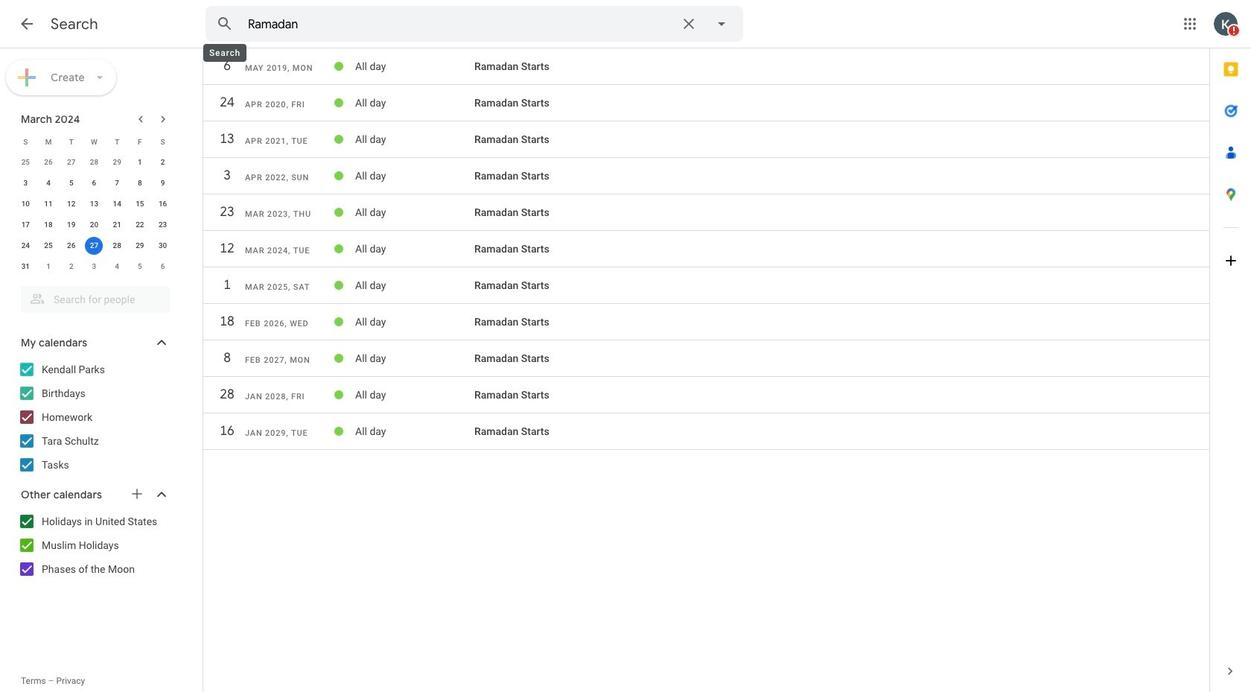 Task type: vqa. For each thing, say whether or not it's contained in the screenshot.
13 'Element'
yes



Task type: locate. For each thing, give the bounding box(es) containing it.
february 28 element
[[85, 154, 103, 171]]

clear search image
[[674, 9, 704, 39]]

february 27 element
[[62, 154, 80, 171]]

13 element
[[85, 195, 103, 213]]

19 element
[[62, 216, 80, 234]]

20 element
[[85, 216, 103, 234]]

5 element
[[62, 174, 80, 192]]

14 element
[[108, 195, 126, 213]]

my calendars list
[[3, 358, 185, 477]]

february 25 element
[[17, 154, 35, 171]]

tab list
[[1211, 48, 1252, 651]]

grid
[[203, 48, 1210, 450]]

8 element
[[131, 174, 149, 192]]

22 element
[[131, 216, 149, 234]]

1 element
[[131, 154, 149, 171]]

23 element
[[154, 216, 172, 234]]

None search field
[[206, 6, 744, 42]]

row
[[203, 53, 1210, 80], [203, 89, 1210, 116], [203, 126, 1210, 153], [14, 131, 174, 152], [14, 152, 174, 173], [203, 162, 1210, 189], [14, 173, 174, 194], [14, 194, 174, 215], [203, 199, 1210, 226], [14, 215, 174, 235], [14, 235, 174, 256], [203, 235, 1210, 262], [14, 256, 174, 277], [203, 272, 1210, 299], [203, 309, 1210, 335], [203, 345, 1210, 372], [203, 382, 1210, 408], [203, 418, 1210, 445]]

4 element
[[40, 174, 57, 192]]

6 element
[[85, 174, 103, 192]]

17 element
[[17, 216, 35, 234]]

search image
[[210, 9, 240, 39]]

12 element
[[62, 195, 80, 213]]

heading
[[51, 15, 98, 34]]

february 26 element
[[40, 154, 57, 171]]

18 element
[[40, 216, 57, 234]]

7 element
[[108, 174, 126, 192]]

row group
[[14, 152, 174, 277]]

26 element
[[62, 237, 80, 255]]

march 2024 grid
[[14, 131, 174, 277]]

february 29 element
[[108, 154, 126, 171]]

add other calendars image
[[130, 487, 145, 502]]

cell
[[355, 54, 475, 78], [355, 91, 475, 115], [355, 127, 475, 151], [355, 164, 475, 188], [355, 200, 475, 224], [83, 235, 106, 256], [355, 237, 475, 261], [355, 273, 475, 297], [355, 310, 475, 334], [355, 347, 475, 370], [355, 383, 475, 407], [355, 420, 475, 443]]

29 element
[[131, 237, 149, 255]]

25 element
[[40, 237, 57, 255]]

april 3 element
[[85, 258, 103, 276]]

None search field
[[0, 280, 185, 313]]



Task type: describe. For each thing, give the bounding box(es) containing it.
go back image
[[18, 15, 36, 33]]

april 6 element
[[154, 258, 172, 276]]

9 element
[[154, 174, 172, 192]]

Search for people text field
[[30, 286, 161, 313]]

31 element
[[17, 258, 35, 276]]

cell inside march 2024 grid
[[83, 235, 106, 256]]

Search text field
[[248, 17, 671, 32]]

april 2 element
[[62, 258, 80, 276]]

2 element
[[154, 154, 172, 171]]

10 element
[[17, 195, 35, 213]]

15 element
[[131, 195, 149, 213]]

3 element
[[17, 174, 35, 192]]

april 1 element
[[40, 258, 57, 276]]

21 element
[[108, 216, 126, 234]]

27, today element
[[85, 237, 103, 255]]

search options image
[[707, 9, 737, 39]]

24 element
[[17, 237, 35, 255]]

april 5 element
[[131, 258, 149, 276]]

april 4 element
[[108, 258, 126, 276]]

other calendars list
[[3, 510, 185, 581]]

30 element
[[154, 237, 172, 255]]

28 element
[[108, 237, 126, 255]]

16 element
[[154, 195, 172, 213]]

11 element
[[40, 195, 57, 213]]



